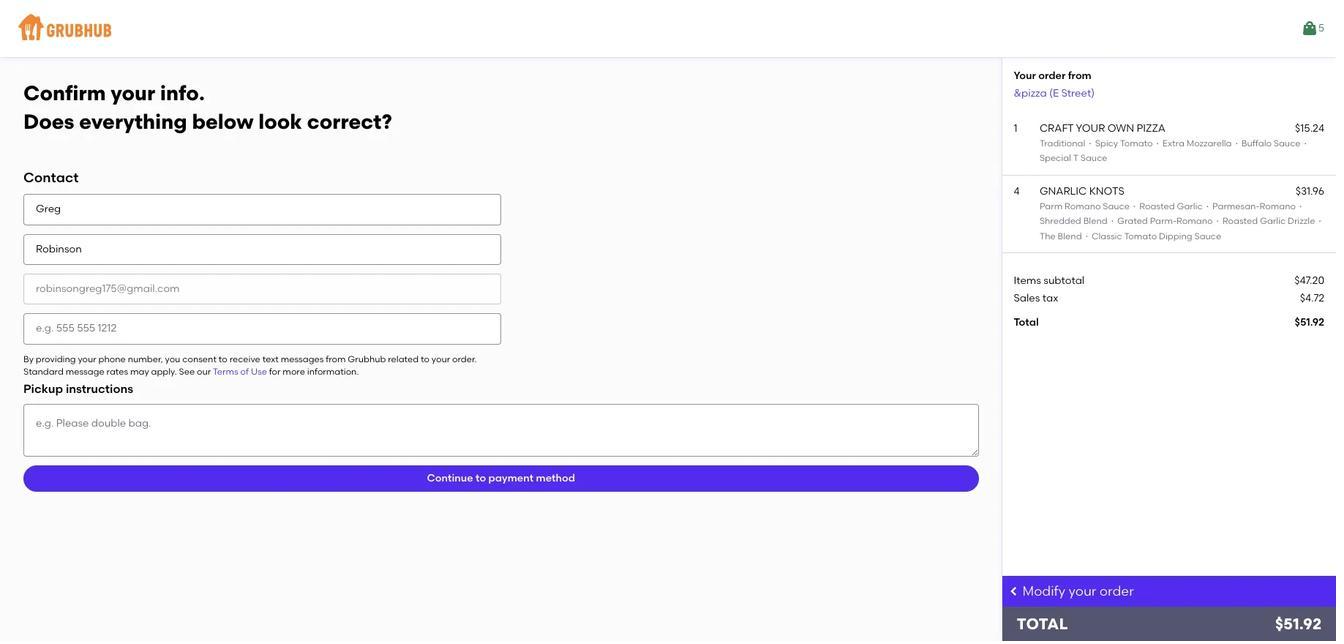 Task type: vqa. For each thing, say whether or not it's contained in the screenshot.
Delete on the top
no



Task type: describe. For each thing, give the bounding box(es) containing it.
continue to payment method button
[[23, 466, 979, 492]]

(e
[[1050, 87, 1059, 99]]

own
[[1108, 122, 1135, 135]]

parm
[[1040, 201, 1063, 212]]

0 horizontal spatial roasted
[[1140, 201, 1175, 212]]

street)
[[1062, 87, 1095, 99]]

1
[[1014, 122, 1018, 135]]

mozzarella
[[1187, 138, 1232, 149]]

∙ down $15.24
[[1303, 138, 1309, 149]]

by
[[23, 354, 34, 364]]

1 vertical spatial total
[[1017, 615, 1068, 633]]

Phone telephone field
[[23, 314, 501, 345]]

items
[[1014, 274, 1042, 287]]

knots
[[1090, 185, 1125, 197]]

everything
[[79, 109, 187, 134]]

more
[[283, 367, 305, 377]]

craft your own pizza
[[1040, 122, 1166, 135]]

sauce down knots
[[1103, 201, 1130, 212]]

from inside by providing your phone number, you consent to receive text messages from grubhub related to your order. standard message rates may apply. see our
[[326, 354, 346, 364]]

gnarlic
[[1040, 185, 1087, 197]]

the
[[1040, 231, 1056, 241]]

sales tax
[[1014, 292, 1059, 305]]

does
[[23, 109, 74, 134]]

dipping
[[1160, 231, 1193, 241]]

order inside the your order from &pizza (e street)
[[1039, 70, 1066, 82]]

messages
[[281, 354, 324, 364]]

extra
[[1163, 138, 1185, 149]]

for
[[269, 367, 281, 377]]

$15.24 traditional ∙ spicy tomato ∙ extra mozzarella ∙ buffalo sauce ∙ special t sauce
[[1040, 122, 1325, 164]]

traditional
[[1040, 138, 1086, 149]]

continue to payment method
[[427, 472, 575, 484]]

items subtotal
[[1014, 274, 1085, 287]]

&pizza (e street) link
[[1014, 87, 1095, 99]]

∙ up classic
[[1110, 216, 1116, 226]]

continue
[[427, 472, 473, 484]]

∙ left parmesan-
[[1205, 201, 1211, 212]]

information.
[[307, 367, 359, 377]]

Pickup instructions text field
[[23, 404, 979, 457]]

you
[[165, 354, 180, 364]]

$31.96 parm romano sauce ∙ roasted garlic ∙ parmesan-romano ∙ shredded blend ∙ grated parm-romano ∙ roasted garlic drizzle ∙ the blend ∙ classic tomato dipping sauce
[[1040, 185, 1325, 241]]

modify
[[1023, 583, 1066, 599]]

craft
[[1040, 122, 1074, 135]]

by providing your phone number, you consent to receive text messages from grubhub related to your order. standard message rates may apply. see our
[[23, 354, 477, 377]]

tax
[[1043, 292, 1059, 305]]

t
[[1074, 153, 1079, 164]]

spicy
[[1096, 138, 1119, 149]]

$4.72
[[1301, 292, 1325, 305]]

0 vertical spatial total
[[1014, 316, 1039, 328]]

1 vertical spatial $51.92
[[1276, 615, 1322, 633]]

0 horizontal spatial romano
[[1065, 201, 1101, 212]]

terms of use for more information.
[[213, 367, 359, 377]]

rates
[[107, 367, 128, 377]]

our
[[197, 367, 211, 377]]

∙ up drizzle
[[1298, 201, 1304, 212]]

your order from &pizza (e street)
[[1014, 70, 1095, 99]]

grated
[[1118, 216, 1148, 226]]

your left the order.
[[432, 354, 450, 364]]

1 horizontal spatial to
[[421, 354, 430, 364]]

sauce down $15.24
[[1274, 138, 1301, 149]]

below
[[192, 109, 254, 134]]

sales
[[1014, 292, 1040, 305]]

∙ down parmesan-
[[1215, 216, 1221, 226]]

info.
[[160, 81, 205, 105]]

consent
[[182, 354, 217, 364]]

1 horizontal spatial romano
[[1177, 216, 1213, 226]]

may
[[130, 367, 149, 377]]

Last name text field
[[23, 234, 501, 265]]

0 horizontal spatial garlic
[[1177, 201, 1203, 212]]



Task type: locate. For each thing, give the bounding box(es) containing it.
1 horizontal spatial order
[[1100, 583, 1134, 599]]

confirm
[[23, 81, 106, 105]]

romano
[[1065, 201, 1101, 212], [1260, 201, 1296, 212], [1177, 216, 1213, 226]]

your
[[111, 81, 155, 105], [78, 354, 96, 364], [432, 354, 450, 364], [1069, 583, 1097, 599]]

parmesan-
[[1213, 201, 1260, 212]]

see
[[179, 367, 195, 377]]

1 vertical spatial blend
[[1058, 231, 1082, 241]]

1 vertical spatial roasted
[[1223, 216, 1258, 226]]

0 vertical spatial tomato
[[1120, 138, 1153, 149]]

total
[[1014, 316, 1039, 328], [1017, 615, 1068, 633]]

tomato down 'grated'
[[1125, 231, 1157, 241]]

look
[[259, 109, 302, 134]]

from up the street)
[[1068, 70, 1092, 82]]

total down the sales
[[1014, 316, 1039, 328]]

your
[[1076, 122, 1106, 135]]

total down modify
[[1017, 615, 1068, 633]]

1 horizontal spatial blend
[[1084, 216, 1108, 226]]

$15.24
[[1296, 122, 1325, 135]]

1 horizontal spatial garlic
[[1260, 216, 1286, 226]]

tomato down pizza
[[1120, 138, 1153, 149]]

your inside confirm your info. does everything below look correct?
[[111, 81, 155, 105]]

tomato inside $15.24 traditional ∙ spicy tomato ∙ extra mozzarella ∙ buffalo sauce ∙ special t sauce
[[1120, 138, 1153, 149]]

main navigation navigation
[[0, 0, 1337, 57]]

confirm your info. does everything below look correct?
[[23, 81, 392, 134]]

your right modify
[[1069, 583, 1097, 599]]

to up terms
[[219, 354, 227, 364]]

sauce right t
[[1081, 153, 1108, 164]]

special
[[1040, 153, 1072, 164]]

text
[[263, 354, 279, 364]]

garlic
[[1177, 201, 1203, 212], [1260, 216, 1286, 226]]

pickup instructions
[[23, 382, 133, 396]]

roasted down parmesan-
[[1223, 216, 1258, 226]]

order up the (e
[[1039, 70, 1066, 82]]

∙ down your
[[1088, 138, 1093, 149]]

buffalo
[[1242, 138, 1272, 149]]

0 horizontal spatial from
[[326, 354, 346, 364]]

&pizza
[[1014, 87, 1047, 99]]

pizza
[[1137, 122, 1166, 135]]

garlic left drizzle
[[1260, 216, 1286, 226]]

roasted
[[1140, 201, 1175, 212], [1223, 216, 1258, 226]]

your
[[1014, 70, 1036, 82]]

1 horizontal spatial from
[[1068, 70, 1092, 82]]

2 horizontal spatial to
[[476, 472, 486, 484]]

blend up classic
[[1084, 216, 1108, 226]]

contact
[[23, 169, 79, 186]]

blend down shredded in the top right of the page
[[1058, 231, 1082, 241]]

order right modify
[[1100, 583, 1134, 599]]

payment
[[489, 472, 534, 484]]

1 horizontal spatial roasted
[[1223, 216, 1258, 226]]

0 vertical spatial from
[[1068, 70, 1092, 82]]

$31.96
[[1296, 185, 1325, 197]]

from inside the your order from &pizza (e street)
[[1068, 70, 1092, 82]]

your up message
[[78, 354, 96, 364]]

terms of use link
[[213, 367, 267, 377]]

of
[[240, 367, 249, 377]]

1 vertical spatial from
[[326, 354, 346, 364]]

method
[[536, 472, 575, 484]]

gnarlic knots
[[1040, 185, 1125, 197]]

1 vertical spatial garlic
[[1260, 216, 1286, 226]]

tomato
[[1120, 138, 1153, 149], [1125, 231, 1157, 241]]

0 horizontal spatial order
[[1039, 70, 1066, 82]]

5
[[1319, 22, 1325, 34]]

from
[[1068, 70, 1092, 82], [326, 354, 346, 364]]

2 horizontal spatial romano
[[1260, 201, 1296, 212]]

to left payment
[[476, 472, 486, 484]]

instructions
[[66, 382, 133, 396]]

0 vertical spatial order
[[1039, 70, 1066, 82]]

$51.92
[[1295, 316, 1325, 328], [1276, 615, 1322, 633]]

romano down gnarlic knots
[[1065, 201, 1101, 212]]

blend
[[1084, 216, 1108, 226], [1058, 231, 1082, 241]]

your up everything
[[111, 81, 155, 105]]

∙ left classic
[[1084, 231, 1090, 241]]

providing
[[36, 354, 76, 364]]

svg image
[[1008, 586, 1020, 597]]

sauce right dipping
[[1195, 231, 1222, 241]]

0 vertical spatial blend
[[1084, 216, 1108, 226]]

∙ up 'grated'
[[1132, 201, 1138, 212]]

grubhub
[[348, 354, 386, 364]]

tomato inside $31.96 parm romano sauce ∙ roasted garlic ∙ parmesan-romano ∙ shredded blend ∙ grated parm-romano ∙ roasted garlic drizzle ∙ the blend ∙ classic tomato dipping sauce
[[1125, 231, 1157, 241]]

∙ left buffalo
[[1234, 138, 1240, 149]]

1 vertical spatial tomato
[[1125, 231, 1157, 241]]

modify your order
[[1023, 583, 1134, 599]]

parm-
[[1150, 216, 1177, 226]]

subtotal
[[1044, 274, 1085, 287]]

order.
[[452, 354, 477, 364]]

0 vertical spatial garlic
[[1177, 201, 1203, 212]]

0 horizontal spatial to
[[219, 354, 227, 364]]

message
[[66, 367, 104, 377]]

to right related
[[421, 354, 430, 364]]

from up information.
[[326, 354, 346, 364]]

drizzle
[[1288, 216, 1316, 226]]

order
[[1039, 70, 1066, 82], [1100, 583, 1134, 599]]

First name text field
[[23, 194, 501, 225]]

classic
[[1092, 231, 1123, 241]]

terms
[[213, 367, 238, 377]]

roasted up "parm-"
[[1140, 201, 1175, 212]]

$47.20
[[1295, 274, 1325, 287]]

related
[[388, 354, 419, 364]]

0 vertical spatial $51.92
[[1295, 316, 1325, 328]]

∙ right drizzle
[[1318, 216, 1323, 226]]

0 vertical spatial roasted
[[1140, 201, 1175, 212]]

pickup
[[23, 382, 63, 396]]

∙ left the extra
[[1155, 138, 1161, 149]]

∙
[[1088, 138, 1093, 149], [1155, 138, 1161, 149], [1234, 138, 1240, 149], [1303, 138, 1309, 149], [1132, 201, 1138, 212], [1205, 201, 1211, 212], [1298, 201, 1304, 212], [1110, 216, 1116, 226], [1215, 216, 1221, 226], [1318, 216, 1323, 226], [1084, 231, 1090, 241]]

4
[[1014, 185, 1020, 197]]

1 vertical spatial order
[[1100, 583, 1134, 599]]

number,
[[128, 354, 163, 364]]

romano up dipping
[[1177, 216, 1213, 226]]

correct?
[[307, 109, 392, 134]]

Email email field
[[23, 274, 501, 305]]

5 button
[[1301, 15, 1325, 42]]

shredded
[[1040, 216, 1082, 226]]

garlic up dipping
[[1177, 201, 1203, 212]]

to
[[219, 354, 227, 364], [421, 354, 430, 364], [476, 472, 486, 484]]

apply.
[[151, 367, 177, 377]]

sauce
[[1274, 138, 1301, 149], [1081, 153, 1108, 164], [1103, 201, 1130, 212], [1195, 231, 1222, 241]]

use
[[251, 367, 267, 377]]

0 horizontal spatial blend
[[1058, 231, 1082, 241]]

romano up drizzle
[[1260, 201, 1296, 212]]

to inside button
[[476, 472, 486, 484]]

phone
[[99, 354, 126, 364]]

receive
[[230, 354, 260, 364]]

standard
[[23, 367, 64, 377]]



